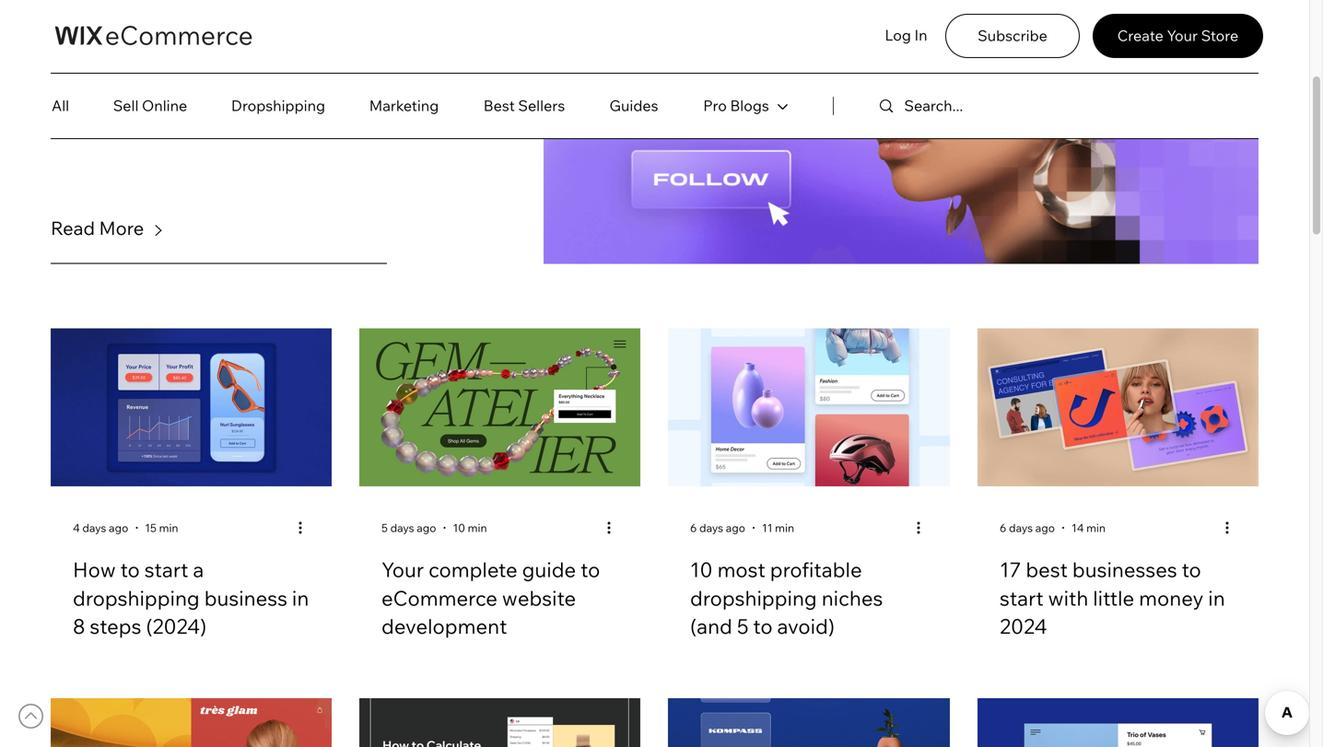Task type: describe. For each thing, give the bounding box(es) containing it.
best
[[1026, 557, 1068, 582]]

niches
[[822, 585, 883, 611]]

how to start a dropshipping business in 8 steps (2024) link
[[73, 556, 310, 641]]

create your store link
[[1093, 14, 1263, 58]]

website
[[502, 585, 576, 611]]

your complete guide to ecommerce website development image
[[359, 328, 640, 487]]

log in
[[885, 26, 928, 44]]

your inside your complete guide to ecommerce website development
[[381, 557, 424, 582]]

6 days ago for best
[[1000, 521, 1055, 535]]

marketing
[[369, 96, 439, 115]]

5 inside 10 most profitable dropshipping niches (and 5 to avoid)
[[737, 614, 749, 639]]

17 best businesses to start with little money in 2024 image
[[978, 328, 1259, 487]]

ago for best
[[1035, 521, 1055, 535]]

your complete guide to ecommerce website development link
[[381, 556, 618, 641]]

10 most profitable dropshipping niches (and 5 to avoid) link
[[690, 556, 928, 641]]

11
[[762, 521, 773, 535]]

create your store
[[1118, 26, 1239, 45]]

17 best businesses to start with little money in 2024 link
[[1000, 556, 1237, 641]]

10 most profitable dropshipping niches (and 5 to avoid) image
[[668, 328, 950, 487]]

10 min
[[453, 521, 487, 535]]

best sellers link
[[462, 88, 587, 124]]

create
[[1118, 26, 1164, 45]]

2024
[[1000, 614, 1047, 639]]

marketing link
[[346, 88, 462, 124]]

in inside 17 best businesses to start with little money in 2024
[[1208, 585, 1225, 611]]

min for start
[[159, 521, 178, 535]]

read more link
[[51, 214, 167, 242]]

sell online link
[[90, 88, 210, 124]]

avoid)
[[777, 614, 835, 639]]

how to find a manufacturer for your product idea image
[[668, 699, 950, 747]]

10 for 10 most profitable dropshipping niches (and 5 to avoid)
[[690, 557, 713, 582]]

how to calculate sales tax for your online store image
[[359, 699, 640, 747]]

sell
[[113, 96, 139, 115]]

5 days ago
[[381, 521, 436, 535]]

site element
[[681, 84, 792, 140]]

ago for to
[[109, 521, 128, 535]]

how to start a dropshipping business in 8 steps (2024) image
[[51, 328, 332, 487]]

17
[[1000, 557, 1021, 582]]

all link
[[52, 88, 90, 124]]

how
[[73, 557, 116, 582]]

guides link
[[587, 88, 681, 124]]

more
[[99, 217, 144, 240]]

ago for most
[[726, 521, 745, 535]]

start inside the how to start a dropshipping business in 8 steps (2024)
[[144, 557, 188, 582]]

read more
[[51, 217, 144, 240]]

dropshipping inside 10 most profitable dropshipping niches (and 5 to avoid)
[[690, 585, 817, 611]]

(and
[[690, 614, 732, 639]]

businesses
[[1073, 557, 1177, 582]]

10 most profitable dropshipping niches (and 5 to avoid) element
[[668, 328, 950, 671]]

a
[[193, 557, 204, 582]]

4 days ago
[[73, 521, 128, 535]]

sellers
[[518, 96, 565, 115]]

log
[[885, 26, 911, 44]]

dropshipping inside the how to start a dropshipping business in 8 steps (2024)
[[73, 585, 200, 611]]

11 min
[[762, 521, 794, 535]]

Search... search field
[[904, 85, 1073, 127]]

blogs
[[730, 96, 769, 115]]

6 for 17 best businesses to start with little money in 2024
[[1000, 521, 1007, 535]]

subscribe link
[[945, 14, 1080, 58]]

ecommerce
[[381, 585, 498, 611]]

min for guide
[[468, 521, 487, 535]]

14 min
[[1072, 521, 1106, 535]]

online store name ideas: 600 names for inspiration image
[[51, 699, 332, 747]]

15
[[145, 521, 157, 535]]

online
[[142, 96, 187, 115]]



Task type: locate. For each thing, give the bounding box(es) containing it.
1 6 from the left
[[690, 521, 697, 535]]

0 horizontal spatial start
[[144, 557, 188, 582]]

dropshipping link
[[210, 88, 346, 124]]

0 horizontal spatial dropshipping
[[73, 585, 200, 611]]

to inside 10 most profitable dropshipping niches (and 5 to avoid)
[[753, 614, 773, 639]]

store
[[1201, 26, 1239, 45]]

days inside the '10 most profitable dropshipping niches (and 5 to avoid)' "element"
[[699, 521, 723, 535]]

min right the 15
[[159, 521, 178, 535]]

1 vertical spatial 10
[[690, 557, 713, 582]]

to inside 17 best businesses to start with little money in 2024
[[1182, 557, 1201, 582]]

days inside your complete guide to ecommerce website development element
[[390, 521, 414, 535]]

1 horizontal spatial 5
[[737, 614, 749, 639]]

days for 10
[[699, 521, 723, 535]]

8
[[73, 614, 85, 639]]

in right money
[[1208, 585, 1225, 611]]

days inside how to start a dropshipping business in 8 steps (2024) 'element'
[[82, 521, 106, 535]]

start left a
[[144, 557, 188, 582]]

ago for complete
[[417, 521, 436, 535]]

0 horizontal spatial 6 days ago
[[690, 521, 745, 535]]

2 6 from the left
[[1000, 521, 1007, 535]]

days for how
[[82, 521, 106, 535]]

5 inside your complete guide to ecommerce website development element
[[381, 521, 388, 535]]

days right '4'
[[82, 521, 106, 535]]

2 min from the left
[[468, 521, 487, 535]]

to right guide
[[581, 557, 600, 582]]

0 horizontal spatial 5
[[381, 521, 388, 535]]

ago inside the '10 most profitable dropshipping niches (and 5 to avoid)' "element"
[[726, 521, 745, 535]]

1 horizontal spatial in
[[1208, 585, 1225, 611]]

0 vertical spatial 10
[[453, 521, 465, 535]]

4 ago from the left
[[1035, 521, 1055, 535]]

dropshipping
[[231, 96, 325, 115]]

17 best businesses to start with little money in 2024 element
[[978, 328, 1259, 671]]

days up 17
[[1009, 521, 1033, 535]]

6 inside 17 best businesses to start with little money in 2024 element
[[1000, 521, 1007, 535]]

5 right (and
[[737, 614, 749, 639]]

log in link
[[881, 17, 932, 54]]

start up 2024
[[1000, 585, 1044, 611]]

your complete guide to ecommerce website development
[[381, 557, 600, 639]]

ago
[[109, 521, 128, 535], [417, 521, 436, 535], [726, 521, 745, 535], [1035, 521, 1055, 535]]

2 ago from the left
[[417, 521, 436, 535]]

0 vertical spatial your
[[1167, 26, 1198, 45]]

dropshipping up 'steps'
[[73, 585, 200, 611]]

to inside the how to start a dropshipping business in 8 steps (2024)
[[120, 557, 140, 582]]

min up complete
[[468, 521, 487, 535]]

6 for 10 most profitable dropshipping niches (and 5 to avoid)
[[690, 521, 697, 535]]

business
[[204, 585, 287, 611]]

best sellers
[[484, 96, 565, 115]]

10 left most
[[690, 557, 713, 582]]

min inside 17 best businesses to start with little money in 2024 element
[[1086, 521, 1106, 535]]

ago left 14
[[1035, 521, 1055, 535]]

days for your
[[390, 521, 414, 535]]

0 vertical spatial 5
[[381, 521, 388, 535]]

ago left the 15
[[109, 521, 128, 535]]

sell online
[[113, 96, 187, 115]]

6 left 11
[[690, 521, 697, 535]]

10 for 10 min
[[453, 521, 465, 535]]

6 days ago inside 17 best businesses to start with little money in 2024 element
[[1000, 521, 1055, 535]]

0 horizontal spatial your
[[381, 557, 424, 582]]

best
[[484, 96, 515, 115]]

min right 14
[[1086, 521, 1106, 535]]

1 vertical spatial 5
[[737, 614, 749, 639]]

your left store
[[1167, 26, 1198, 45]]

money
[[1139, 585, 1204, 611]]

1 horizontal spatial 6
[[1000, 521, 1007, 535]]

days
[[82, 521, 106, 535], [390, 521, 414, 535], [699, 521, 723, 535], [1009, 521, 1033, 535]]

6 days ago up 17
[[1000, 521, 1055, 535]]

1 horizontal spatial your
[[1167, 26, 1198, 45]]

1 min from the left
[[159, 521, 178, 535]]

14
[[1072, 521, 1084, 535]]

guides
[[610, 96, 658, 115]]

1 vertical spatial your
[[381, 557, 424, 582]]

3 ago from the left
[[726, 521, 745, 535]]

most
[[717, 557, 766, 582]]

(2024)
[[146, 614, 207, 639]]

dropshipping down most
[[690, 585, 817, 611]]

how to start a dropshipping business in 8 steps (2024)
[[73, 557, 309, 639]]

days up most
[[699, 521, 723, 535]]

ago inside 17 best businesses to start with little money in 2024 element
[[1035, 521, 1055, 535]]

to left 'avoid)'
[[753, 614, 773, 639]]

2 in from the left
[[1208, 585, 1225, 611]]

in inside the how to start a dropshipping business in 8 steps (2024)
[[292, 585, 309, 611]]

pro blogs
[[703, 96, 769, 115]]

0 horizontal spatial 10
[[453, 521, 465, 535]]

10
[[453, 521, 465, 535], [690, 557, 713, 582]]

in
[[915, 26, 928, 44]]

with
[[1048, 585, 1089, 611]]

1 horizontal spatial 10
[[690, 557, 713, 582]]

subscribe
[[978, 26, 1048, 45]]

15 min
[[145, 521, 178, 535]]

0 horizontal spatial in
[[292, 585, 309, 611]]

how to write product descriptions that convert customers and charm google image
[[978, 699, 1259, 747]]

3 days from the left
[[699, 521, 723, 535]]

development
[[381, 614, 507, 639]]

your
[[1167, 26, 1198, 45], [381, 557, 424, 582]]

0 horizontal spatial 6
[[690, 521, 697, 535]]

ago left 11
[[726, 521, 745, 535]]

1 vertical spatial start
[[1000, 585, 1044, 611]]

4
[[73, 521, 80, 535]]

3 min from the left
[[775, 521, 794, 535]]

to
[[120, 557, 140, 582], [581, 557, 600, 582], [1182, 557, 1201, 582], [753, 614, 773, 639]]

your down 5 days ago
[[381, 557, 424, 582]]

min inside how to start a dropshipping business in 8 steps (2024) 'element'
[[159, 521, 178, 535]]

6 days ago inside the '10 most profitable dropshipping niches (and 5 to avoid)' "element"
[[690, 521, 745, 535]]

None search field
[[869, 85, 1112, 127]]

10 inside your complete guide to ecommerce website development element
[[453, 521, 465, 535]]

steps
[[90, 614, 141, 639]]

how to start a dropshipping business in 8 steps (2024) element
[[51, 328, 332, 671]]

0 vertical spatial start
[[144, 557, 188, 582]]

5 left the 10 min in the left of the page
[[381, 521, 388, 535]]

pro
[[703, 96, 727, 115]]

in
[[292, 585, 309, 611], [1208, 585, 1225, 611]]

1 6 days ago from the left
[[690, 521, 745, 535]]

5
[[381, 521, 388, 535], [737, 614, 749, 639]]

guide
[[522, 557, 576, 582]]

start inside 17 best businesses to start with little money in 2024
[[1000, 585, 1044, 611]]

1 horizontal spatial dropshipping
[[690, 585, 817, 611]]

10 inside 10 most profitable dropshipping niches (and 5 to avoid)
[[690, 557, 713, 582]]

2 dropshipping from the left
[[690, 585, 817, 611]]

1 days from the left
[[82, 521, 106, 535]]

ago inside your complete guide to ecommerce website development element
[[417, 521, 436, 535]]

ago inside how to start a dropshipping business in 8 steps (2024) 'element'
[[109, 521, 128, 535]]

to inside your complete guide to ecommerce website development
[[581, 557, 600, 582]]

complete
[[429, 557, 518, 582]]

ago left the 10 min in the left of the page
[[417, 521, 436, 535]]

little
[[1093, 585, 1135, 611]]

6 days ago for most
[[690, 521, 745, 535]]

days for 17
[[1009, 521, 1033, 535]]

min for businesses
[[1086, 521, 1106, 535]]

dropshipping
[[73, 585, 200, 611], [690, 585, 817, 611]]

6 days ago up most
[[690, 521, 745, 535]]

to up money
[[1182, 557, 1201, 582]]

min inside the '10 most profitable dropshipping niches (and 5 to avoid)' "element"
[[775, 521, 794, 535]]

2 6 days ago from the left
[[1000, 521, 1055, 535]]

in right the business
[[292, 585, 309, 611]]

all
[[52, 96, 69, 115]]

4 min from the left
[[1086, 521, 1106, 535]]

6 up 17
[[1000, 521, 1007, 535]]

6 inside the '10 most profitable dropshipping niches (and 5 to avoid)' "element"
[[690, 521, 697, 535]]

days left the 10 min in the left of the page
[[390, 521, 414, 535]]

6 days ago
[[690, 521, 745, 535], [1000, 521, 1055, 535]]

min for profitable
[[775, 521, 794, 535]]

profitable
[[770, 557, 862, 582]]

read
[[51, 217, 95, 240]]

1 horizontal spatial 6 days ago
[[1000, 521, 1055, 535]]

to right how
[[120, 557, 140, 582]]

1 ago from the left
[[109, 521, 128, 535]]

2 days from the left
[[390, 521, 414, 535]]

1 dropshipping from the left
[[73, 585, 200, 611]]

min inside your complete guide to ecommerce website development element
[[468, 521, 487, 535]]

your complete guide to ecommerce website development element
[[359, 328, 640, 671]]

17 best businesses to start with little money in 2024
[[1000, 557, 1225, 639]]

min
[[159, 521, 178, 535], [468, 521, 487, 535], [775, 521, 794, 535], [1086, 521, 1106, 535]]

days inside 17 best businesses to start with little money in 2024 element
[[1009, 521, 1033, 535]]

1 horizontal spatial start
[[1000, 585, 1044, 611]]

start
[[144, 557, 188, 582], [1000, 585, 1044, 611]]

6
[[690, 521, 697, 535], [1000, 521, 1007, 535]]

10 most profitable dropshipping niches (and 5 to avoid)
[[690, 557, 883, 639]]

10 up complete
[[453, 521, 465, 535]]

4 days from the left
[[1009, 521, 1033, 535]]

1 in from the left
[[292, 585, 309, 611]]

min right 11
[[775, 521, 794, 535]]



Task type: vqa. For each thing, say whether or not it's contained in the screenshot.
rightmost for
no



